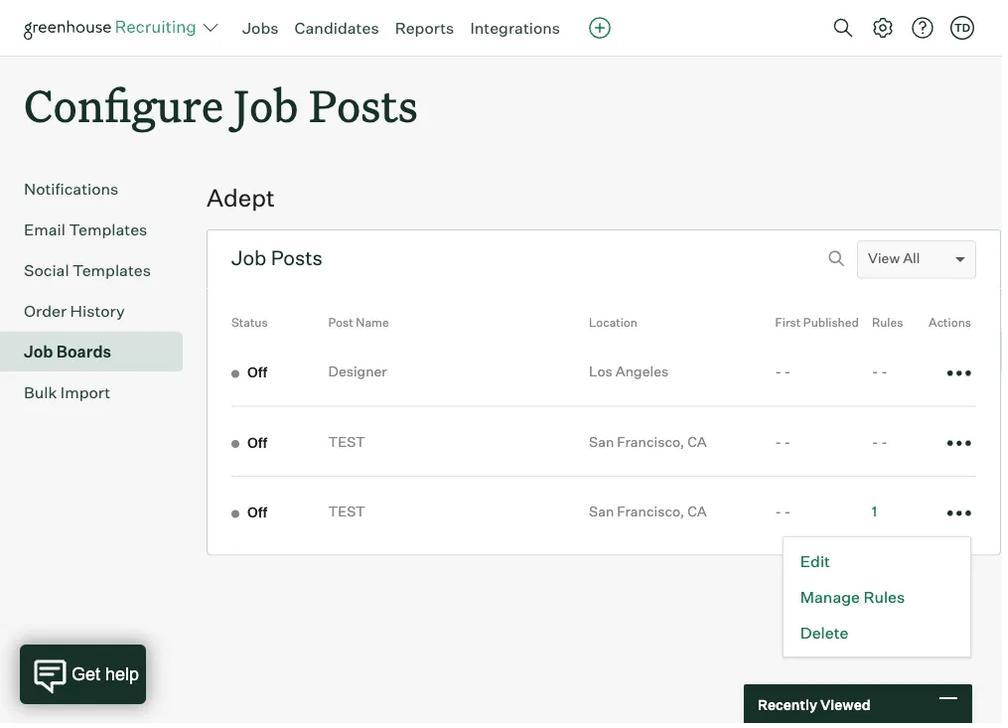 Task type: vqa. For each thing, say whether or not it's contained in the screenshot.
the bottommost San Francisco
no



Task type: describe. For each thing, give the bounding box(es) containing it.
actions
[[929, 314, 972, 329]]

social templates link
[[24, 258, 175, 282]]

los
[[589, 363, 613, 380]]

configure
[[24, 75, 224, 134]]

candidates
[[295, 18, 379, 38]]

email templates
[[24, 220, 147, 240]]

1 vertical spatial rules
[[864, 587, 905, 606]]

order history
[[24, 301, 125, 321]]

first published
[[775, 314, 859, 329]]

published
[[804, 314, 859, 329]]

designer
[[328, 363, 387, 380]]

integrations
[[470, 18, 560, 38]]

delete
[[800, 622, 849, 642]]

job boards
[[24, 342, 111, 362]]

2 off from the top
[[247, 433, 267, 451]]

1 ca from the top
[[688, 433, 707, 450]]

notifications link
[[24, 177, 175, 201]]

manage
[[800, 587, 860, 606]]

templates for email templates
[[69, 220, 147, 240]]

notifications
[[24, 179, 119, 199]]

angeles
[[616, 363, 669, 380]]

view all
[[868, 250, 920, 267]]

order history link
[[24, 299, 175, 323]]

2 test from the top
[[328, 503, 365, 520]]

1 francisco, from the top
[[617, 433, 685, 450]]

email templates link
[[24, 218, 175, 242]]

1 off from the top
[[247, 363, 267, 381]]

3 off from the top
[[247, 503, 267, 521]]

viewed
[[820, 696, 871, 713]]

candidates link
[[295, 18, 379, 38]]

recently
[[758, 696, 818, 713]]

recently viewed
[[758, 696, 871, 713]]

1 san from the top
[[589, 433, 614, 450]]

search image
[[831, 16, 855, 40]]

adept
[[207, 183, 275, 213]]

social
[[24, 260, 69, 280]]

reports link
[[395, 18, 454, 38]]

integrations link
[[470, 18, 560, 38]]

td
[[955, 21, 971, 34]]

edit link
[[800, 551, 830, 571]]

0 vertical spatial job
[[234, 75, 299, 134]]

email
[[24, 220, 66, 240]]

location
[[589, 314, 638, 329]]

greenhouse recruiting image
[[24, 16, 203, 40]]

manage rules
[[800, 587, 905, 606]]

0 vertical spatial rules
[[872, 314, 903, 329]]

social templates
[[24, 260, 151, 280]]



Task type: locate. For each thing, give the bounding box(es) containing it.
1 san francisco, ca from the top
[[589, 433, 707, 450]]

2 vertical spatial off
[[247, 503, 267, 521]]

0 vertical spatial posts
[[309, 75, 418, 134]]

edit
[[800, 551, 830, 571]]

1 vertical spatial francisco,
[[617, 503, 685, 520]]

1 test from the top
[[328, 433, 365, 450]]

2 francisco, from the top
[[617, 503, 685, 520]]

francisco,
[[617, 433, 685, 450], [617, 503, 685, 520]]

templates inside email templates link
[[69, 220, 147, 240]]

-
[[775, 363, 782, 380], [785, 363, 791, 380], [872, 363, 878, 380], [882, 363, 888, 380], [775, 433, 782, 450], [785, 433, 791, 450], [872, 433, 878, 450], [882, 433, 888, 450], [775, 503, 782, 520], [785, 503, 791, 520]]

0 vertical spatial san
[[589, 433, 614, 450]]

1 vertical spatial templates
[[73, 260, 151, 280]]

san
[[589, 433, 614, 450], [589, 503, 614, 520]]

job up the bulk
[[24, 342, 53, 362]]

0 vertical spatial templates
[[69, 220, 147, 240]]

job boards link
[[24, 340, 175, 364]]

posts down 'adept'
[[271, 246, 323, 270]]

post name
[[328, 314, 389, 329]]

rules right manage at the bottom
[[864, 587, 905, 606]]

boards
[[56, 342, 111, 362]]

job down jobs link
[[234, 75, 299, 134]]

test
[[328, 433, 365, 450], [328, 503, 365, 520]]

configure image
[[871, 16, 895, 40]]

templates inside social templates link
[[73, 260, 151, 280]]

templates up order history link
[[73, 260, 151, 280]]

delete button
[[800, 622, 849, 642]]

job for boards
[[24, 342, 53, 362]]

0 vertical spatial test
[[328, 433, 365, 450]]

job posts
[[231, 246, 323, 270]]

all
[[903, 250, 920, 267]]

1 link
[[872, 503, 877, 520]]

0 vertical spatial ca
[[688, 433, 707, 450]]

jobs link
[[242, 18, 279, 38]]

reports
[[395, 18, 454, 38]]

templates
[[69, 220, 147, 240], [73, 260, 151, 280]]

1 vertical spatial off
[[247, 433, 267, 451]]

0 vertical spatial off
[[247, 363, 267, 381]]

templates for social templates
[[73, 260, 151, 280]]

job down 'adept'
[[231, 246, 267, 270]]

rules right published on the top right of page
[[872, 314, 903, 329]]

2 ca from the top
[[688, 503, 707, 520]]

jobs
[[242, 18, 279, 38]]

bulk import
[[24, 383, 111, 403]]

post
[[328, 314, 353, 329]]

1 vertical spatial san francisco, ca
[[589, 503, 707, 520]]

2 san from the top
[[589, 503, 614, 520]]

order
[[24, 301, 67, 321]]

ca
[[688, 433, 707, 450], [688, 503, 707, 520]]

manage rules link
[[800, 587, 905, 606]]

bulk
[[24, 383, 57, 403]]

templates up social templates link
[[69, 220, 147, 240]]

2 vertical spatial job
[[24, 342, 53, 362]]

off
[[247, 363, 267, 381], [247, 433, 267, 451], [247, 503, 267, 521]]

posts down candidates link
[[309, 75, 418, 134]]

import
[[60, 383, 111, 403]]

td button
[[947, 12, 979, 44]]

2 san francisco, ca from the top
[[589, 503, 707, 520]]

los angeles
[[589, 363, 669, 380]]

status
[[231, 314, 268, 329]]

1 vertical spatial posts
[[271, 246, 323, 270]]

first
[[775, 314, 801, 329]]

1 vertical spatial test
[[328, 503, 365, 520]]

history
[[70, 301, 125, 321]]

san francisco, ca
[[589, 433, 707, 450], [589, 503, 707, 520]]

0 vertical spatial san francisco, ca
[[589, 433, 707, 450]]

1 vertical spatial job
[[231, 246, 267, 270]]

0 vertical spatial francisco,
[[617, 433, 685, 450]]

view
[[868, 250, 900, 267]]

bulk import link
[[24, 381, 175, 405]]

1 vertical spatial san
[[589, 503, 614, 520]]

name
[[356, 314, 389, 329]]

job for posts
[[231, 246, 267, 270]]

1
[[872, 503, 877, 520]]

rules
[[872, 314, 903, 329], [864, 587, 905, 606]]

posts
[[309, 75, 418, 134], [271, 246, 323, 270]]

td button
[[951, 16, 975, 40]]

job
[[234, 75, 299, 134], [231, 246, 267, 270], [24, 342, 53, 362]]

1 vertical spatial ca
[[688, 503, 707, 520]]

- -
[[775, 363, 791, 380], [872, 363, 888, 380], [775, 433, 791, 450], [872, 433, 888, 450], [775, 503, 791, 520]]

configure job posts
[[24, 75, 418, 134]]



